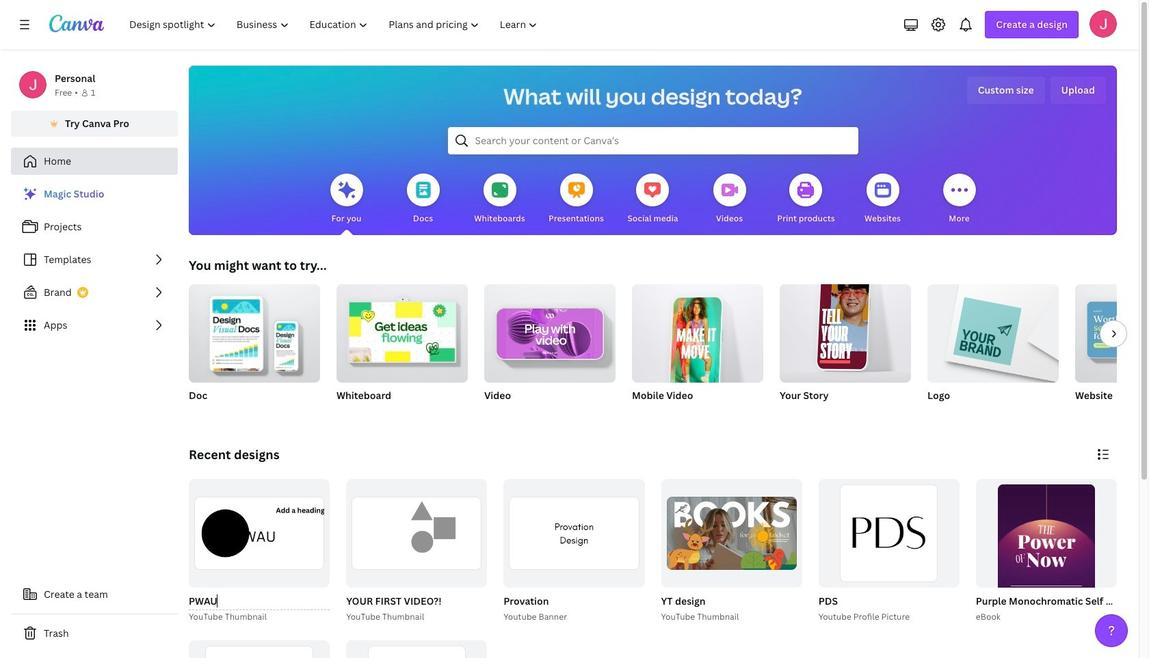 Task type: vqa. For each thing, say whether or not it's contained in the screenshot.
right Standard business cards
no



Task type: describe. For each thing, give the bounding box(es) containing it.
top level navigation element
[[120, 11, 550, 38]]

james peterson image
[[1090, 10, 1117, 38]]

Search search field
[[475, 128, 831, 154]]



Task type: locate. For each thing, give the bounding box(es) containing it.
list
[[11, 181, 178, 339]]

None search field
[[448, 127, 858, 155]]

group
[[780, 276, 911, 420], [189, 279, 320, 420], [189, 279, 320, 383], [337, 279, 468, 420], [337, 279, 468, 383], [484, 279, 616, 420], [484, 279, 616, 383], [928, 279, 1059, 420], [928, 279, 1059, 383], [632, 285, 763, 420], [632, 285, 763, 391], [1075, 285, 1149, 420], [1075, 285, 1149, 383], [186, 480, 330, 624], [189, 480, 330, 588], [344, 480, 487, 624], [346, 480, 487, 588], [501, 480, 645, 624], [504, 480, 645, 588], [658, 480, 802, 624], [816, 480, 960, 624], [973, 480, 1149, 641], [976, 480, 1117, 641], [189, 641, 330, 659], [346, 641, 487, 659]]

None field
[[189, 594, 330, 611]]



